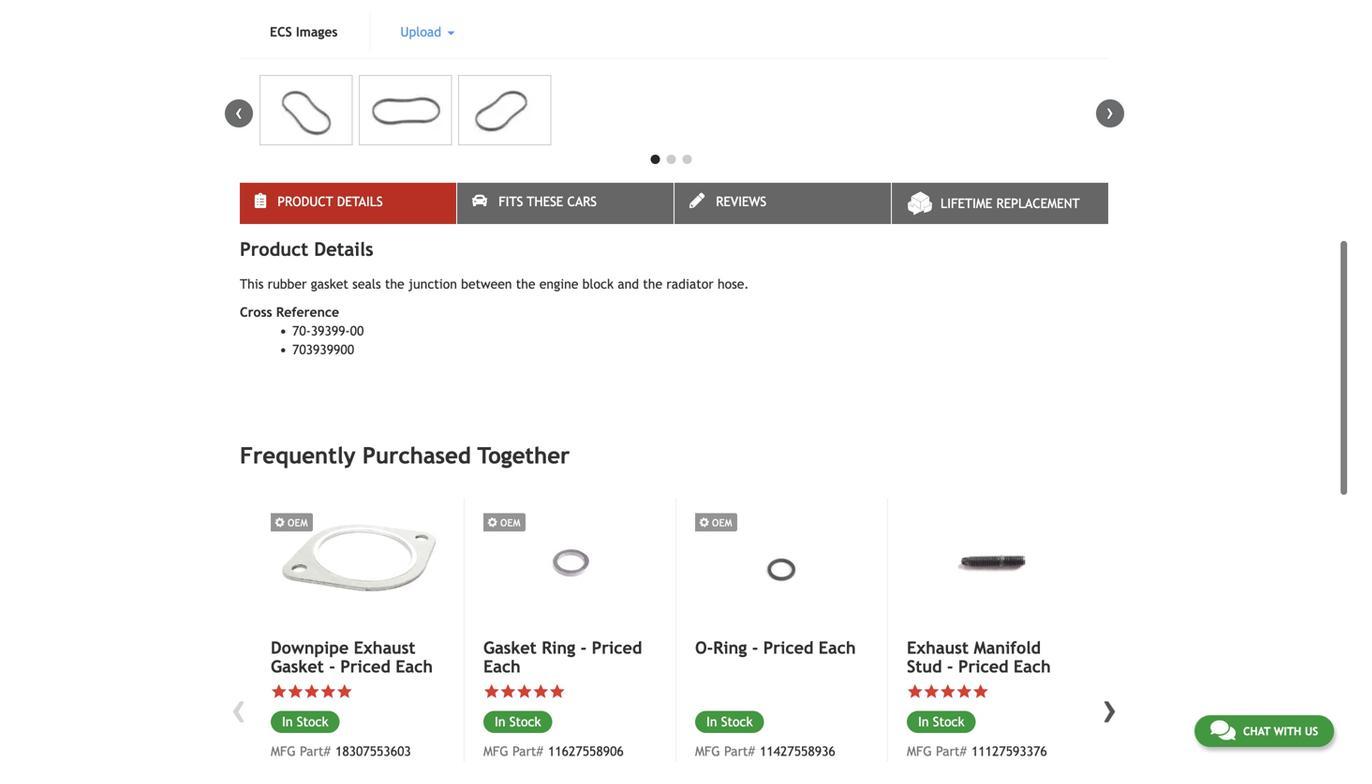 Task type: locate. For each thing, give the bounding box(es) containing it.
3 part# from the left
[[725, 744, 755, 759]]

3 star image from the left
[[533, 684, 549, 700]]

reference
[[276, 305, 339, 320]]

39399-
[[311, 324, 350, 339]]

exhaust manifold stud - priced each image
[[907, 498, 1079, 627]]

in stock up mfg part# 11427558936
[[707, 714, 753, 729]]

details inside product details link
[[337, 194, 383, 209]]

frequently purchased together
[[240, 443, 570, 469]]

part# left 11427558936
[[725, 744, 755, 759]]

0 vertical spatial product
[[278, 194, 333, 209]]

1 horizontal spatial ring
[[714, 638, 747, 658]]

2 part# from the left
[[513, 744, 544, 759]]

product details up rubber
[[240, 238, 374, 260]]

4 in stock from the left
[[919, 714, 965, 729]]

priced
[[592, 638, 642, 658], [764, 638, 814, 658], [341, 657, 391, 676], [959, 657, 1009, 676]]

fits these cars
[[499, 194, 597, 209]]

1 horizontal spatial gasket
[[484, 638, 537, 658]]

mfg part# 11627558906
[[484, 744, 624, 759]]

- right stud
[[948, 657, 954, 676]]

0 horizontal spatial es#3006116 - 11537545302 - radiator hose gasket - the gasket that seals the junction between the engine block and radiator hose - victor reinz - bmw image
[[260, 75, 353, 145]]

- right 'o-'
[[753, 638, 759, 658]]

manifold
[[974, 638, 1042, 658]]

2 the from the left
[[516, 277, 536, 292]]

es#3006116 - 11537545302 - radiator hose gasket - the gasket that seals the junction between the engine block and radiator hose - victor reinz - bmw image
[[260, 75, 353, 145], [359, 75, 452, 145], [458, 75, 552, 145]]

4 mfg from the left
[[907, 744, 933, 759]]

1 ring from the left
[[542, 638, 576, 658]]

gasket ring - priced each link
[[484, 638, 655, 676]]

mfg left the 11627558906
[[484, 744, 509, 759]]

o-
[[696, 638, 714, 658]]

es#3006116 - 11537545302 - radiator hose gasket - the gasket that seals the junction between the engine block and radiator hose - victor reinz - bmw image down "upload"
[[359, 75, 452, 145]]

es#3006116 - 11537545302 - radiator hose gasket - the gasket that seals the junction between the engine block and radiator hose - victor reinz - bmw image up "fits" at top left
[[458, 75, 552, 145]]

1 vertical spatial › link
[[1097, 683, 1125, 733]]

›
[[1107, 100, 1115, 124], [1103, 683, 1118, 733]]

1 exhaust from the left
[[354, 638, 416, 658]]

between
[[461, 277, 512, 292]]

cross reference 70-39399-00 703939900
[[240, 305, 364, 357]]

1 vertical spatial product details
[[240, 238, 374, 260]]

ring
[[542, 638, 576, 658], [714, 638, 747, 658]]

part# left the 11627558906
[[513, 744, 544, 759]]

1 vertical spatial product
[[240, 238, 309, 260]]

stock up mfg part# 11427558936
[[722, 714, 753, 729]]

4 in from the left
[[919, 714, 930, 729]]

cross
[[240, 305, 272, 320]]

the
[[385, 277, 405, 292], [516, 277, 536, 292], [643, 277, 663, 292]]

each
[[819, 638, 856, 658], [396, 657, 433, 676], [484, 657, 521, 676], [1014, 657, 1052, 676]]

product details
[[278, 194, 383, 209], [240, 238, 374, 260]]

3 in from the left
[[707, 714, 718, 729]]

exhaust
[[354, 638, 416, 658], [907, 638, 969, 658]]

1 in stock from the left
[[282, 714, 329, 729]]

mfg down stud
[[907, 744, 933, 759]]

priced left 'o-'
[[592, 638, 642, 658]]

4 star image from the left
[[337, 684, 353, 700]]

in down stud
[[919, 714, 930, 729]]

mfg part# 18307553603
[[271, 744, 411, 759]]

downpipe exhaust gasket - priced each
[[271, 638, 433, 676]]

70-
[[292, 324, 311, 339]]

ecs images link
[[240, 13, 368, 51]]

- up mfg part# 18307553603
[[329, 657, 335, 676]]

each inside exhaust manifold stud - priced each
[[1014, 657, 1052, 676]]

the left engine
[[516, 277, 536, 292]]

in up mfg part# 18307553603
[[282, 714, 293, 729]]

product
[[278, 194, 333, 209], [240, 238, 309, 260]]

2 in from the left
[[495, 714, 506, 729]]

2 exhaust from the left
[[907, 638, 969, 658]]

› link
[[1097, 100, 1125, 128], [1097, 683, 1125, 733]]

o-ring - priced each link
[[696, 638, 867, 658]]

in stock up mfg part# 11627558906
[[495, 714, 541, 729]]

1 in from the left
[[282, 714, 293, 729]]

2 mfg from the left
[[484, 744, 509, 759]]

2 horizontal spatial es#3006116 - 11537545302 - radiator hose gasket - the gasket that seals the junction between the engine block and radiator hose - victor reinz - bmw image
[[458, 75, 552, 145]]

8 star image from the left
[[924, 684, 940, 700]]

details up gasket
[[314, 238, 374, 260]]

stock up mfg part# 11627558906
[[510, 714, 541, 729]]

in up mfg part# 11427558936
[[707, 714, 718, 729]]

us
[[1306, 725, 1319, 738]]

0 vertical spatial › link
[[1097, 100, 1125, 128]]

stock for downpipe exhaust gasket - priced each
[[297, 714, 329, 729]]

part# left '18307553603'
[[300, 744, 331, 759]]

exhaust manifold stud - priced each
[[907, 638, 1052, 676]]

1 horizontal spatial es#3006116 - 11537545302 - radiator hose gasket - the gasket that seals the junction between the engine block and radiator hose - victor reinz - bmw image
[[359, 75, 452, 145]]

details up seals on the left top of page
[[337, 194, 383, 209]]

stock up mfg part# 11127593376
[[934, 714, 965, 729]]

in up mfg part# 11627558906
[[495, 714, 506, 729]]

stud
[[907, 657, 943, 676]]

1 part# from the left
[[300, 744, 331, 759]]

stock
[[297, 714, 329, 729], [510, 714, 541, 729], [722, 714, 753, 729], [934, 714, 965, 729]]

0 vertical spatial details
[[337, 194, 383, 209]]

in
[[282, 714, 293, 729], [495, 714, 506, 729], [707, 714, 718, 729], [919, 714, 930, 729]]

7 star image from the left
[[907, 684, 924, 700]]

11127593376
[[972, 744, 1048, 759]]

3 stock from the left
[[722, 714, 753, 729]]

in stock up mfg part# 18307553603
[[282, 714, 329, 729]]

ring inside gasket ring - priced each
[[542, 638, 576, 658]]

1 the from the left
[[385, 277, 405, 292]]

gasket
[[311, 277, 349, 292]]

part# left "11127593376"
[[937, 744, 967, 759]]

in for downpipe exhaust gasket - priced each
[[282, 714, 293, 729]]

the right seals on the left top of page
[[385, 277, 405, 292]]

- down gasket ring - priced each image
[[581, 638, 587, 658]]

in stock
[[282, 714, 329, 729], [495, 714, 541, 729], [707, 714, 753, 729], [919, 714, 965, 729]]

mfg
[[271, 744, 296, 759], [484, 744, 509, 759], [696, 744, 721, 759], [907, 744, 933, 759]]

- inside gasket ring - priced each
[[581, 638, 587, 658]]

2 star image from the left
[[484, 684, 500, 700]]

0 horizontal spatial exhaust
[[354, 638, 416, 658]]

1 mfg from the left
[[271, 744, 296, 759]]

2 stock from the left
[[510, 714, 541, 729]]

hose.
[[718, 277, 750, 292]]

radiator
[[667, 277, 714, 292]]

upload
[[401, 25, 446, 40]]

2 in stock from the left
[[495, 714, 541, 729]]

the right "and"
[[643, 277, 663, 292]]

0 horizontal spatial gasket
[[271, 657, 324, 676]]

4 stock from the left
[[934, 714, 965, 729]]

details
[[337, 194, 383, 209], [314, 238, 374, 260]]

in stock for exhaust manifold stud - priced each
[[919, 714, 965, 729]]

1 horizontal spatial the
[[516, 277, 536, 292]]

in for gasket ring - priced each
[[495, 714, 506, 729]]

in for exhaust manifold stud - priced each
[[919, 714, 930, 729]]

stock up mfg part# 18307553603
[[297, 714, 329, 729]]

each inside gasket ring - priced each
[[484, 657, 521, 676]]

chat with us
[[1244, 725, 1319, 738]]

part#
[[300, 744, 331, 759], [513, 744, 544, 759], [725, 744, 755, 759], [937, 744, 967, 759]]

4 part# from the left
[[937, 744, 967, 759]]

1 es#3006116 - 11537545302 - radiator hose gasket - the gasket that seals the junction between the engine block and radiator hose - victor reinz - bmw image from the left
[[260, 75, 353, 145]]

ecs
[[270, 25, 292, 40]]

priced inside downpipe exhaust gasket - priced each
[[341, 657, 391, 676]]

frequently
[[240, 443, 356, 469]]

gasket
[[484, 638, 537, 658], [271, 657, 324, 676]]

lifetime
[[941, 196, 993, 211]]

in stock up mfg part# 11127593376
[[919, 714, 965, 729]]

exhaust right downpipe
[[354, 638, 416, 658]]

exhaust manifold stud - priced each link
[[907, 638, 1079, 676]]

-
[[581, 638, 587, 658], [753, 638, 759, 658], [329, 657, 335, 676], [948, 657, 954, 676]]

priced right stud
[[959, 657, 1009, 676]]

3 the from the left
[[643, 277, 663, 292]]

this rubber gasket seals the junction between the engine block and the radiator hose.
[[240, 277, 750, 292]]

stock for gasket ring - priced each
[[510, 714, 541, 729]]

6 star image from the left
[[517, 684, 533, 700]]

reviews
[[716, 194, 767, 209]]

fits these cars link
[[457, 183, 674, 224]]

1 › link from the top
[[1097, 100, 1125, 128]]

1 stock from the left
[[297, 714, 329, 729]]

11427558936
[[760, 744, 836, 759]]

18307553603
[[336, 744, 411, 759]]

0 vertical spatial product details
[[278, 194, 383, 209]]

exhaust inside exhaust manifold stud - priced each
[[907, 638, 969, 658]]

1 horizontal spatial exhaust
[[907, 638, 969, 658]]

0 horizontal spatial the
[[385, 277, 405, 292]]

downpipe exhaust gasket - priced each link
[[271, 638, 443, 676]]

comments image
[[1211, 719, 1236, 742]]

exhaust left 'manifold'
[[907, 638, 969, 658]]

in stock for gasket ring - priced each
[[495, 714, 541, 729]]

1 star image from the left
[[287, 684, 304, 700]]

mfg part# 11427558936
[[696, 744, 836, 759]]

star image
[[271, 684, 287, 700], [484, 684, 500, 700], [533, 684, 549, 700], [549, 684, 566, 700], [940, 684, 957, 700], [973, 684, 990, 700]]

ecs images
[[270, 25, 338, 40]]

es#3006116 - 11537545302 - radiator hose gasket - the gasket that seals the junction between the engine block and radiator hose - victor reinz - bmw image right ‹
[[260, 75, 353, 145]]

mfg left '18307553603'
[[271, 744, 296, 759]]

0 horizontal spatial ring
[[542, 638, 576, 658]]

each inside downpipe exhaust gasket - priced each
[[396, 657, 433, 676]]

cars
[[568, 194, 597, 209]]

o-ring - priced each
[[696, 638, 856, 658]]

star image
[[287, 684, 304, 700], [304, 684, 320, 700], [320, 684, 337, 700], [337, 684, 353, 700], [500, 684, 517, 700], [517, 684, 533, 700], [907, 684, 924, 700], [924, 684, 940, 700], [957, 684, 973, 700]]

2 ring from the left
[[714, 638, 747, 658]]

703939900
[[292, 342, 354, 357]]

priced up '18307553603'
[[341, 657, 391, 676]]

2 horizontal spatial the
[[643, 277, 663, 292]]

mfg left 11427558936
[[696, 744, 721, 759]]

product details up gasket
[[278, 194, 383, 209]]



Task type: describe. For each thing, give the bounding box(es) containing it.
lifetime replacement link
[[892, 183, 1109, 224]]

6 star image from the left
[[973, 684, 990, 700]]

downpipe
[[271, 638, 349, 658]]

purchased
[[363, 443, 471, 469]]

gasket inside gasket ring - priced each
[[484, 638, 537, 658]]

2 › link from the top
[[1097, 683, 1125, 733]]

5 star image from the left
[[500, 684, 517, 700]]

junction
[[409, 277, 457, 292]]

this
[[240, 277, 264, 292]]

ring for gasket
[[542, 638, 576, 658]]

mfg for downpipe exhaust gasket - priced each
[[271, 744, 296, 759]]

upload button
[[371, 13, 485, 51]]

gasket ring - priced each image
[[484, 498, 655, 627]]

reviews link
[[675, 183, 892, 224]]

priced right 'o-'
[[764, 638, 814, 658]]

lifetime replacement
[[941, 196, 1081, 211]]

chat with us link
[[1195, 715, 1335, 747]]

part# for exhaust manifold stud - priced each
[[937, 744, 967, 759]]

- inside exhaust manifold stud - priced each
[[948, 657, 954, 676]]

part# for gasket ring - priced each
[[513, 744, 544, 759]]

mfg for exhaust manifold stud - priced each
[[907, 744, 933, 759]]

product details link
[[240, 183, 457, 224]]

1 vertical spatial details
[[314, 238, 374, 260]]

‹ link
[[225, 100, 253, 128]]

9 star image from the left
[[957, 684, 973, 700]]

00
[[350, 324, 364, 339]]

3 es#3006116 - 11537545302 - radiator hose gasket - the gasket that seals the junction between the engine block and radiator hose - victor reinz - bmw image from the left
[[458, 75, 552, 145]]

1 vertical spatial ›
[[1103, 683, 1118, 733]]

chat
[[1244, 725, 1271, 738]]

exhaust inside downpipe exhaust gasket - priced each
[[354, 638, 416, 658]]

ring for o-
[[714, 638, 747, 658]]

3 mfg from the left
[[696, 744, 721, 759]]

fits
[[499, 194, 523, 209]]

‹
[[235, 100, 243, 124]]

in stock for downpipe exhaust gasket - priced each
[[282, 714, 329, 729]]

- inside downpipe exhaust gasket - priced each
[[329, 657, 335, 676]]

rubber
[[268, 277, 307, 292]]

downpipe exhaust gasket - priced each image
[[271, 498, 443, 628]]

part# for downpipe exhaust gasket - priced each
[[300, 744, 331, 759]]

engine
[[540, 277, 579, 292]]

block
[[583, 277, 614, 292]]

mfg part# 11127593376
[[907, 744, 1048, 759]]

11627558906
[[548, 744, 624, 759]]

3 star image from the left
[[320, 684, 337, 700]]

replacement
[[997, 196, 1081, 211]]

with
[[1275, 725, 1302, 738]]

5 star image from the left
[[940, 684, 957, 700]]

gasket inside downpipe exhaust gasket - priced each
[[271, 657, 324, 676]]

gasket ring - priced each
[[484, 638, 642, 676]]

2 es#3006116 - 11537545302 - radiator hose gasket - the gasket that seals the junction between the engine block and radiator hose - victor reinz - bmw image from the left
[[359, 75, 452, 145]]

priced inside exhaust manifold stud - priced each
[[959, 657, 1009, 676]]

0 vertical spatial ›
[[1107, 100, 1115, 124]]

mfg for gasket ring - priced each
[[484, 744, 509, 759]]

priced inside gasket ring - priced each
[[592, 638, 642, 658]]

seals
[[353, 277, 381, 292]]

images
[[296, 25, 338, 40]]

these
[[527, 194, 564, 209]]

2 star image from the left
[[304, 684, 320, 700]]

and
[[618, 277, 639, 292]]

together
[[478, 443, 570, 469]]

1 star image from the left
[[271, 684, 287, 700]]

stock for exhaust manifold stud - priced each
[[934, 714, 965, 729]]

o-ring - priced each image
[[696, 498, 867, 627]]

3 in stock from the left
[[707, 714, 753, 729]]

4 star image from the left
[[549, 684, 566, 700]]



Task type: vqa. For each thing, say whether or not it's contained in the screenshot.
This product is lifetime replacement eligible Image
no



